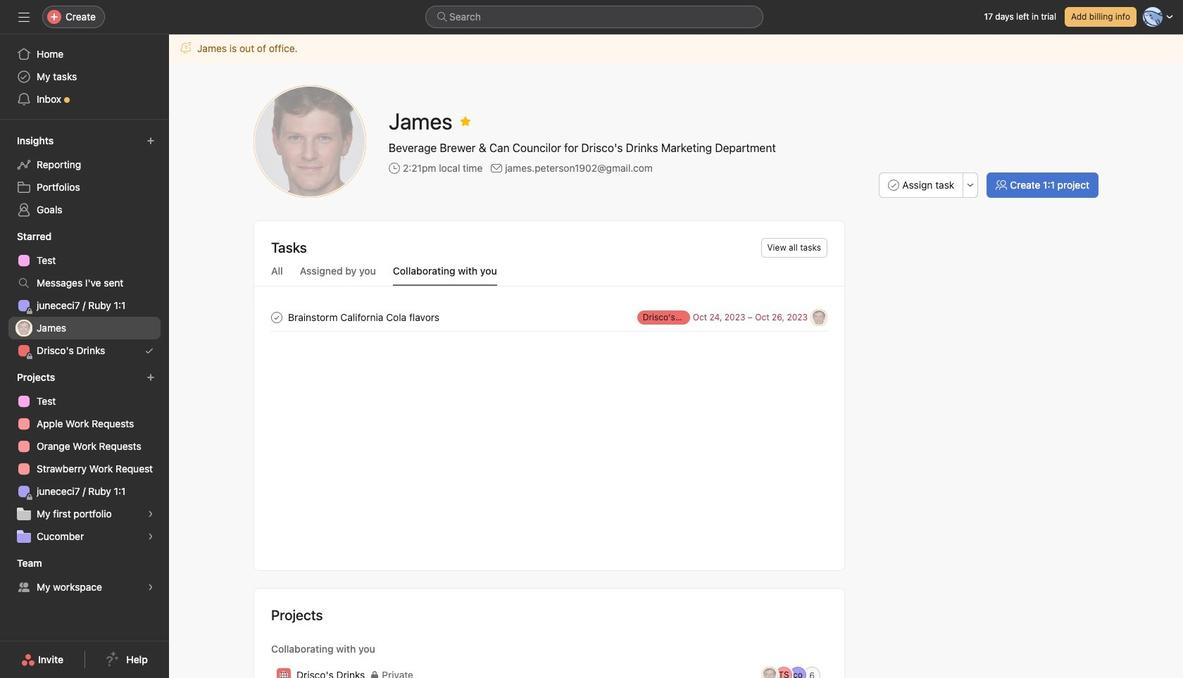 Task type: describe. For each thing, give the bounding box(es) containing it.
new project or portfolio image
[[147, 373, 155, 382]]

projects element
[[0, 365, 169, 551]]

Mark complete checkbox
[[268, 309, 285, 326]]

tasks tabs tab list
[[254, 263, 845, 287]]

see details, my first portfolio image
[[147, 510, 155, 519]]

hide sidebar image
[[18, 11, 30, 23]]

remove from starred image
[[460, 116, 471, 127]]

globe image
[[280, 671, 288, 678]]



Task type: locate. For each thing, give the bounding box(es) containing it.
starred element
[[0, 224, 169, 365]]

2 list item from the top
[[254, 662, 845, 678]]

insights element
[[0, 128, 169, 224]]

list box
[[426, 6, 764, 28]]

list item
[[254, 304, 845, 331], [254, 662, 845, 678]]

see details, my workspace image
[[147, 583, 155, 592]]

more options image
[[967, 181, 975, 190]]

1 vertical spatial list item
[[254, 662, 845, 678]]

see details, cucomber image
[[147, 533, 155, 541]]

new insights image
[[147, 137, 155, 145]]

teams element
[[0, 551, 169, 602]]

global element
[[0, 35, 169, 119]]

1 list item from the top
[[254, 304, 845, 331]]

mark complete image
[[268, 309, 285, 326]]

0 vertical spatial list item
[[254, 304, 845, 331]]



Task type: vqa. For each thing, say whether or not it's contained in the screenshot.
List Item
yes



